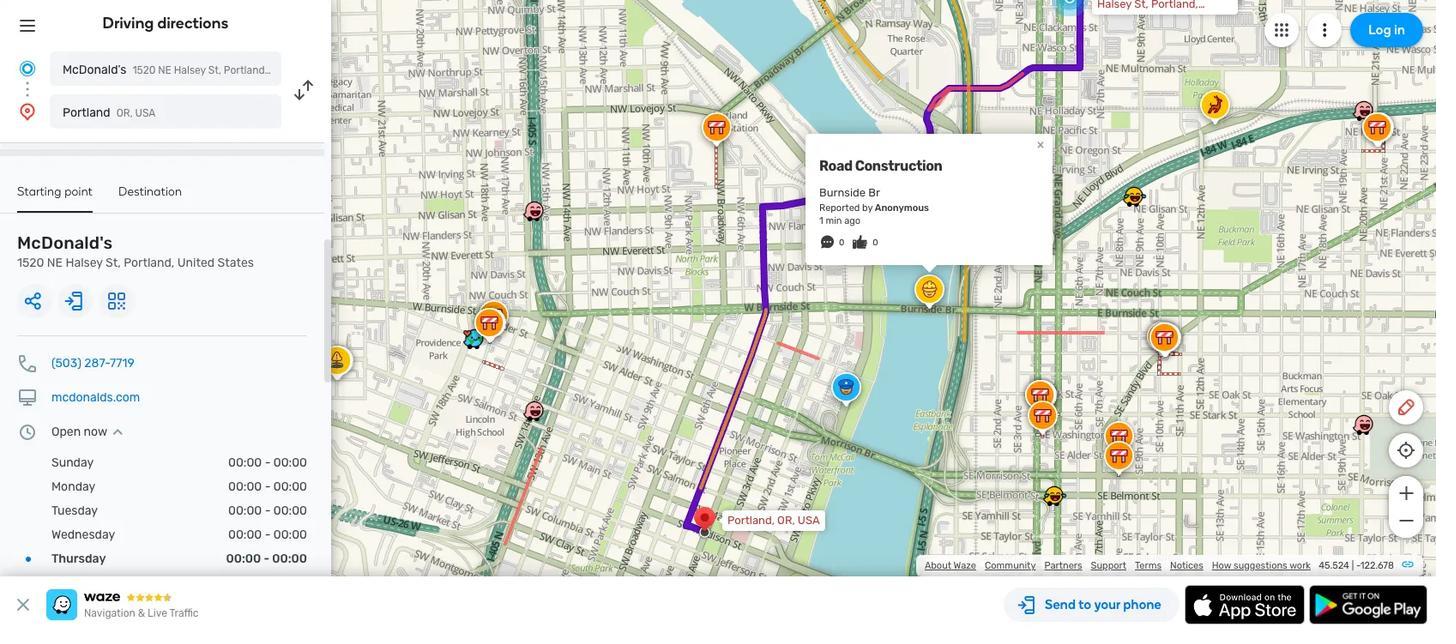Task type: vqa. For each thing, say whether or not it's contained in the screenshot.
the rightmost the 1520
yes



Task type: locate. For each thing, give the bounding box(es) containing it.
1 vertical spatial mcdonald's 1520 ne halsey st, portland, united states
[[17, 233, 254, 270]]

1 horizontal spatial portland,
[[224, 64, 267, 76]]

(503)
[[51, 356, 81, 371]]

ne down driving directions
[[158, 64, 172, 76]]

1 vertical spatial halsey
[[66, 256, 103, 270]]

1 vertical spatial states
[[218, 256, 254, 270]]

(503) 287-7719 link
[[51, 356, 135, 371]]

road
[[820, 158, 853, 174], [820, 158, 853, 174]]

0 horizontal spatial halsey
[[66, 256, 103, 270]]

construction
[[855, 158, 943, 174], [855, 158, 943, 174]]

computer image
[[17, 388, 38, 409]]

ne
[[158, 64, 172, 76], [47, 256, 63, 270]]

1 horizontal spatial 1520
[[132, 64, 156, 76]]

0 vertical spatial halsey
[[174, 64, 206, 76]]

1 vertical spatial portland,
[[124, 256, 175, 270]]

×
[[1037, 136, 1045, 153], [1037, 136, 1045, 153]]

community
[[985, 560, 1036, 572]]

0 vertical spatial portland,
[[224, 64, 267, 76]]

1520 down starting point button
[[17, 256, 44, 270]]

00:00 - 00:00 for wednesday
[[228, 528, 307, 542]]

2 vertical spatial portland,
[[728, 514, 775, 527]]

mcdonald's 1520 ne halsey st, portland, united states down destination button
[[17, 233, 254, 270]]

00:00 - 00:00 for tuesday
[[228, 504, 307, 518]]

1 horizontal spatial united
[[270, 64, 302, 76]]

halsey down directions
[[174, 64, 206, 76]]

open now button
[[51, 425, 128, 439]]

usa for portland
[[135, 107, 156, 119]]

1 horizontal spatial usa
[[798, 514, 820, 527]]

1 vertical spatial ne
[[47, 256, 63, 270]]

current location image
[[17, 58, 38, 79]]

1
[[820, 215, 824, 227], [820, 215, 824, 227]]

suggestions
[[1234, 560, 1288, 572]]

122.678
[[1361, 560, 1395, 572]]

mcdonald's down starting point button
[[17, 233, 113, 253]]

0 horizontal spatial 1520
[[17, 256, 44, 270]]

support
[[1091, 560, 1127, 572]]

00:00 - 00:00 for sunday
[[228, 456, 307, 470]]

0 horizontal spatial ne
[[47, 256, 63, 270]]

-
[[265, 456, 271, 470], [265, 480, 271, 494], [265, 504, 271, 518], [265, 528, 271, 542], [264, 552, 270, 566], [1357, 560, 1361, 572]]

0 horizontal spatial united
[[177, 256, 215, 270]]

states
[[304, 64, 335, 76], [218, 256, 254, 270]]

starting point button
[[17, 185, 93, 213]]

0 horizontal spatial usa
[[135, 107, 156, 119]]

1 horizontal spatial or,
[[778, 514, 795, 527]]

halsey
[[174, 64, 206, 76], [66, 256, 103, 270]]

zoom out image
[[1396, 511, 1417, 531]]

starting
[[17, 185, 61, 199]]

0 vertical spatial states
[[304, 64, 335, 76]]

1 horizontal spatial st,
[[208, 64, 221, 76]]

notices
[[1171, 560, 1204, 572]]

driving
[[103, 14, 154, 33]]

ne down starting point button
[[47, 256, 63, 270]]

00:00 - 00:00 for monday
[[228, 480, 307, 494]]

portland, or, usa
[[728, 514, 820, 527]]

portland or, usa
[[63, 106, 156, 120]]

clock image
[[17, 422, 38, 443]]

1520
[[132, 64, 156, 76], [17, 256, 44, 270]]

chevron up image
[[107, 426, 128, 439]]

× link
[[1033, 136, 1049, 153], [1033, 136, 1049, 153]]

or, inside portland or, usa
[[116, 107, 133, 119]]

mcdonald's inside mcdonald's 1520 ne halsey st, portland, united states
[[17, 233, 113, 253]]

st, down directions
[[208, 64, 221, 76]]

1 vertical spatial or,
[[778, 514, 795, 527]]

mcdonalds.com
[[51, 391, 140, 405]]

now
[[84, 425, 107, 439]]

0 horizontal spatial st,
[[106, 256, 121, 270]]

mcdonalds.com link
[[51, 391, 140, 405]]

00:00 - 00:00
[[228, 456, 307, 470], [228, 480, 307, 494], [228, 504, 307, 518], [228, 528, 307, 542], [226, 552, 307, 566]]

0
[[839, 238, 845, 248], [839, 238, 845, 248], [873, 238, 879, 248], [873, 238, 879, 248]]

united
[[270, 64, 302, 76], [177, 256, 215, 270]]

by
[[863, 203, 873, 214], [863, 203, 873, 214]]

call image
[[17, 354, 38, 374]]

pencil image
[[1396, 397, 1417, 418]]

st,
[[208, 64, 221, 76], [106, 256, 121, 270]]

0 vertical spatial st,
[[208, 64, 221, 76]]

x image
[[13, 595, 33, 615]]

reported
[[820, 203, 860, 214], [820, 203, 860, 214]]

open now
[[51, 425, 107, 439]]

00:00
[[228, 456, 262, 470], [274, 456, 307, 470], [228, 480, 262, 494], [274, 480, 307, 494], [228, 504, 262, 518], [274, 504, 307, 518], [228, 528, 262, 542], [274, 528, 307, 542], [226, 552, 261, 566], [272, 552, 307, 566]]

usa
[[135, 107, 156, 119], [798, 514, 820, 527]]

1 horizontal spatial states
[[304, 64, 335, 76]]

&
[[138, 608, 145, 620]]

0 vertical spatial united
[[270, 64, 302, 76]]

mcdonald's up portland
[[63, 63, 126, 77]]

burnside
[[820, 186, 866, 199], [820, 186, 866, 199]]

burnside br reported by anonymous 1 min ago
[[820, 186, 930, 227], [820, 186, 930, 227]]

2 horizontal spatial portland,
[[728, 514, 775, 527]]

0 horizontal spatial portland,
[[124, 256, 175, 270]]

0 vertical spatial mcdonald's 1520 ne halsey st, portland, united states
[[63, 63, 335, 77]]

mcdonald's 1520 ne halsey st, portland, united states down directions
[[63, 63, 335, 77]]

usa inside portland or, usa
[[135, 107, 156, 119]]

how
[[1213, 560, 1232, 572]]

mcdonald's
[[63, 63, 126, 77], [17, 233, 113, 253]]

- for monday
[[265, 480, 271, 494]]

waze
[[954, 560, 977, 572]]

1 vertical spatial st,
[[106, 256, 121, 270]]

anonymous
[[875, 203, 930, 214], [875, 203, 930, 214]]

terms
[[1136, 560, 1162, 572]]

1 vertical spatial usa
[[798, 514, 820, 527]]

0 horizontal spatial states
[[218, 256, 254, 270]]

sunday
[[51, 456, 94, 470]]

portland,
[[224, 64, 267, 76], [124, 256, 175, 270], [728, 514, 775, 527]]

ago
[[845, 215, 861, 227], [845, 215, 861, 227]]

0 horizontal spatial or,
[[116, 107, 133, 119]]

1 vertical spatial mcdonald's
[[17, 233, 113, 253]]

st, down destination button
[[106, 256, 121, 270]]

00:00 - 00:00 for thursday
[[226, 552, 307, 566]]

point
[[65, 185, 93, 199]]

road construction
[[820, 158, 943, 174], [820, 158, 943, 174]]

1 horizontal spatial ne
[[158, 64, 172, 76]]

halsey down starting point button
[[66, 256, 103, 270]]

work
[[1290, 560, 1311, 572]]

1520 down the driving
[[132, 64, 156, 76]]

min
[[826, 215, 842, 227], [826, 215, 842, 227]]

1 vertical spatial 1520
[[17, 256, 44, 270]]

br
[[869, 186, 881, 199], [869, 186, 881, 199]]

7719
[[110, 356, 135, 371]]

or,
[[116, 107, 133, 119], [778, 514, 795, 527]]

0 vertical spatial or,
[[116, 107, 133, 119]]

0 vertical spatial usa
[[135, 107, 156, 119]]

1 horizontal spatial halsey
[[174, 64, 206, 76]]

mcdonald's 1520 ne halsey st, portland, united states
[[63, 63, 335, 77], [17, 233, 254, 270]]



Task type: describe. For each thing, give the bounding box(es) containing it.
wednesday
[[51, 528, 115, 542]]

link image
[[1402, 558, 1415, 572]]

or, for portland,
[[778, 514, 795, 527]]

about
[[925, 560, 952, 572]]

traffic
[[169, 608, 199, 620]]

about waze link
[[925, 560, 977, 572]]

destination
[[118, 185, 182, 199]]

1 vertical spatial united
[[177, 256, 215, 270]]

notices link
[[1171, 560, 1204, 572]]

terms link
[[1136, 560, 1162, 572]]

about waze community partners support terms notices how suggestions work 45.524 | -122.678
[[925, 560, 1395, 572]]

location image
[[17, 101, 38, 122]]

(503) 287-7719
[[51, 356, 135, 371]]

|
[[1352, 560, 1355, 572]]

support link
[[1091, 560, 1127, 572]]

45.524
[[1319, 560, 1350, 572]]

how suggestions work link
[[1213, 560, 1311, 572]]

navigation
[[84, 608, 136, 620]]

community link
[[985, 560, 1036, 572]]

thursday
[[51, 552, 106, 566]]

live
[[148, 608, 167, 620]]

0 vertical spatial 1520
[[132, 64, 156, 76]]

0 vertical spatial ne
[[158, 64, 172, 76]]

- for thursday
[[264, 552, 270, 566]]

- for tuesday
[[265, 504, 271, 518]]

open
[[51, 425, 81, 439]]

navigation & live traffic
[[84, 608, 199, 620]]

- for sunday
[[265, 456, 271, 470]]

tuesday
[[51, 504, 98, 518]]

zoom in image
[[1396, 483, 1417, 504]]

starting point
[[17, 185, 93, 199]]

287-
[[84, 356, 110, 371]]

driving directions
[[103, 14, 229, 33]]

portland
[[63, 106, 110, 120]]

or, for portland
[[116, 107, 133, 119]]

destination button
[[118, 185, 182, 211]]

partners
[[1045, 560, 1083, 572]]

0 vertical spatial mcdonald's
[[63, 63, 126, 77]]

- for wednesday
[[265, 528, 271, 542]]

directions
[[157, 14, 229, 33]]

usa for portland,
[[798, 514, 820, 527]]

partners link
[[1045, 560, 1083, 572]]

monday
[[51, 480, 95, 494]]



